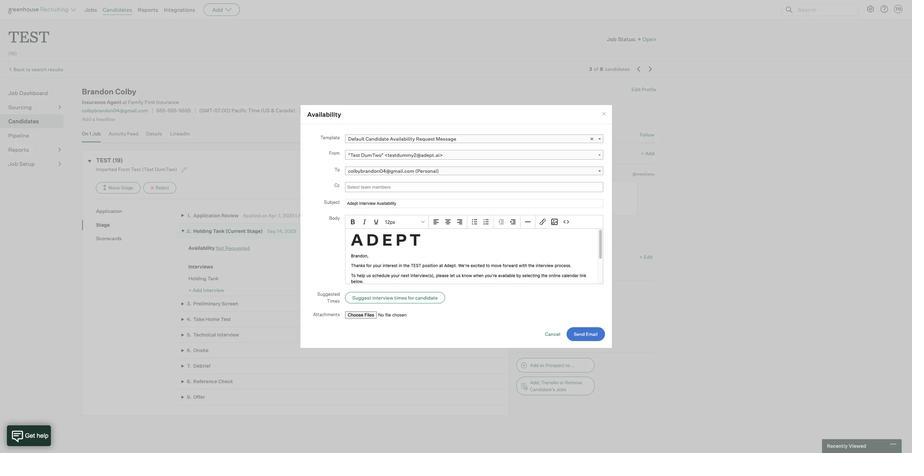Task type: vqa. For each thing, say whether or not it's contained in the screenshot.


Task type: describe. For each thing, give the bounding box(es) containing it.
offer
[[193, 395, 205, 401]]

colbybrandon04@gmail.com for colbybrandon04@gmail.com link
[[82, 108, 148, 114]]

default candidate availability request message
[[348, 136, 456, 142]]

Search text field
[[796, 5, 853, 15]]

availability dialog
[[300, 105, 612, 349]]

job dashboard link
[[8, 89, 61, 97]]

2 insurance from the left
[[156, 99, 179, 106]]

schedule interview link
[[328, 276, 371, 282]]

0 horizontal spatial 14,
[[277, 229, 284, 234]]

configure image
[[867, 5, 875, 13]]

stage inside "link"
[[96, 222, 110, 228]]

1 vertical spatial from
[[118, 167, 130, 172]]

12px toolbar
[[346, 216, 429, 229]]

on
[[262, 213, 267, 219]]

1 vertical spatial holding
[[188, 276, 206, 282]]

1 apr from the left
[[268, 213, 277, 219]]

0 vertical spatial reports
[[138, 6, 158, 13]]

integrations
[[164, 6, 195, 13]]

test (19)
[[96, 157, 123, 164]]

activity
[[109, 131, 126, 137]]

+ for + add
[[641, 150, 644, 156]]

1 insurance from the left
[[82, 99, 106, 106]]

test for test (19)
[[96, 157, 111, 164]]

1
[[89, 131, 91, 137]]

5555
[[179, 108, 191, 114]]

0 horizontal spatial test
[[131, 167, 141, 172]]

viewed
[[849, 444, 867, 450]]

+ for + add interview
[[188, 288, 192, 293]]

colbybrandon04@gmail.com for colbybrandon04@gmail.com (personal)
[[348, 168, 414, 174]]

0 vertical spatial holding
[[193, 229, 212, 234]]

linkedin
[[170, 131, 190, 137]]

availability up interviews
[[188, 246, 215, 251]]

td button
[[894, 5, 903, 13]]

brandon colby insurance agent at family first insurance
[[82, 87, 179, 106]]

candidate inside "button"
[[415, 295, 438, 301]]

merge this candidate
[[518, 343, 566, 349]]

message
[[436, 136, 456, 142]]

suggested times
[[317, 292, 340, 304]]

home
[[206, 317, 220, 323]]

reference
[[193, 379, 217, 385]]

open
[[643, 36, 657, 43]]

stage)
[[247, 229, 263, 234]]

stage inside move stage button
[[121, 185, 133, 191]]

...
[[571, 363, 575, 369]]

make
[[517, 171, 530, 177]]

"test dumtwo" <testdummy2@adept.ai> link
[[345, 150, 604, 160]]

0 vertical spatial sep
[[329, 213, 338, 219]]

applied
[[243, 213, 261, 219]]

from inside availability dialog
[[329, 151, 340, 156]]

follow-up reminder
[[517, 150, 567, 156]]

details link
[[146, 131, 162, 141]]

3
[[589, 66, 592, 72]]

job status:
[[607, 36, 637, 43]]

add as prospect to ...
[[530, 363, 575, 369]]

jobs link
[[84, 6, 97, 13]]

colbybrandon04@gmail.com link
[[82, 108, 148, 114]]

holding tank
[[188, 276, 219, 282]]

do
[[525, 332, 531, 337]]

interview for 5. technical interview
[[217, 333, 239, 338]]

template
[[320, 135, 340, 141]]

follow
[[640, 132, 655, 138]]

(us
[[261, 108, 270, 114]]

last note: withhold for now
[[517, 220, 555, 232]]

12px button
[[382, 217, 427, 228]]

send
[[375, 276, 387, 282]]

none submit inside availability dialog
[[567, 328, 605, 342]]

attachments
[[313, 312, 340, 318]]

review
[[222, 213, 239, 219]]

0 horizontal spatial |
[[296, 213, 297, 219]]

for for now
[[538, 226, 545, 232]]

first
[[145, 99, 155, 106]]

1 horizontal spatial test
[[221, 317, 231, 323]]

candidate's
[[530, 387, 555, 393]]

prospect
[[546, 363, 565, 369]]

(gmt-
[[199, 108, 214, 114]]

1 horizontal spatial |
[[372, 276, 374, 282]]

2. holding tank (current stage)
[[187, 229, 263, 234]]

1 toolbar from the left
[[429, 216, 467, 229]]

default
[[348, 136, 365, 142]]

note
[[535, 171, 547, 177]]

interview for + add interview
[[203, 288, 224, 293]]

3.
[[187, 301, 191, 307]]

integrations link
[[164, 6, 195, 13]]

555-555-5555
[[156, 108, 191, 114]]

1 vertical spatial tank
[[207, 276, 219, 282]]

0 horizontal spatial sep
[[267, 229, 276, 234]]

9. offer
[[187, 395, 205, 401]]

request availability button
[[303, 246, 348, 251]]

close image
[[601, 111, 607, 117]]

+ add interview
[[188, 288, 224, 293]]

0 vertical spatial (19)
[[8, 51, 17, 57]]

job setup link
[[8, 160, 61, 168]]

last
[[517, 220, 525, 225]]

1 vertical spatial candidates
[[8, 118, 39, 125]]

candidate
[[366, 136, 389, 142]]

6. onsite
[[187, 348, 209, 354]]

2 apr from the left
[[298, 213, 306, 219]]

job inside on 1 job link
[[92, 131, 101, 137]]

@mentions link
[[633, 171, 655, 178]]

schedule
[[328, 276, 349, 282]]

availability up "test dumtwo" <testdummy2@adept.ai>
[[390, 136, 415, 142]]

1 7, from the left
[[278, 213, 282, 219]]

+ for + edit
[[640, 254, 643, 260]]

remove
[[565, 381, 582, 386]]

request availability
[[303, 246, 348, 251]]

4 toolbar from the left
[[536, 216, 574, 229]]

jobs inside add, transfer or remove candidate's jobs
[[556, 387, 567, 393]]

not
[[532, 332, 539, 337]]

2.
[[187, 229, 191, 234]]

of
[[594, 66, 598, 72]]

0 vertical spatial tank
[[213, 229, 225, 234]]

canada)
[[276, 108, 295, 114]]

sourcing
[[8, 104, 32, 111]]

job for job dashboard
[[8, 90, 18, 97]]

body
[[329, 216, 340, 221]]

family
[[128, 99, 144, 106]]

Subject text field
[[345, 200, 603, 209]]

reports inside "link"
[[8, 147, 29, 153]]

add button
[[204, 3, 240, 16]]

add for add
[[212, 6, 223, 13]]

pacific
[[232, 108, 247, 114]]

0 vertical spatial candidates link
[[103, 6, 132, 13]]

follow-
[[517, 150, 535, 156]]

back to search results link
[[14, 66, 63, 72]]

schedule interview | send self-schedule request
[[328, 276, 437, 282]]

to inside button
[[566, 363, 570, 369]]

back to search results
[[14, 66, 63, 72]]

times
[[394, 295, 407, 301]]



Task type: locate. For each thing, give the bounding box(es) containing it.
0 vertical spatial stage
[[121, 185, 133, 191]]

add for add a headline
[[82, 116, 91, 122]]

note:
[[525, 220, 535, 225]]

0 vertical spatial edit
[[632, 87, 641, 93]]

insurance up 555-555-5555
[[156, 99, 179, 106]]

0 horizontal spatial reports
[[8, 147, 29, 153]]

add for add as prospect to ...
[[530, 363, 539, 369]]

1 vertical spatial interview
[[203, 288, 224, 293]]

interview up 3. preliminary screen at the left bottom of the page
[[203, 288, 224, 293]]

greenhouse recruiting image
[[8, 6, 71, 14]]

555- left the "5555"
[[156, 108, 168, 114]]

time
[[248, 108, 260, 114]]

candidates link up pipeline 'link'
[[8, 117, 61, 126]]

colby
[[115, 87, 136, 96]]

555- up linkedin
[[168, 108, 179, 114]]

candidate down request
[[415, 295, 438, 301]]

jobs
[[84, 6, 97, 13], [556, 387, 567, 393]]

(current
[[226, 229, 246, 234]]

reports link
[[138, 6, 158, 13], [8, 146, 61, 154]]

1 vertical spatial jobs
[[556, 387, 567, 393]]

on 1 job link
[[82, 131, 101, 141]]

reject
[[156, 185, 169, 191]]

1 vertical spatial colbybrandon04@gmail.com
[[348, 168, 414, 174]]

a for make
[[531, 171, 534, 177]]

0 vertical spatial reports link
[[138, 6, 158, 13]]

0 horizontal spatial candidates link
[[8, 117, 61, 126]]

interview up the suggest
[[350, 276, 371, 282]]

1 horizontal spatial candidates link
[[103, 6, 132, 13]]

1 vertical spatial test
[[221, 317, 231, 323]]

0 horizontal spatial stage
[[96, 222, 110, 228]]

| up 'sep 14, 2023'
[[296, 213, 297, 219]]

2 vertical spatial +
[[188, 288, 192, 293]]

0 horizontal spatial candidates
[[8, 118, 39, 125]]

0 horizontal spatial from
[[118, 167, 130, 172]]

1 horizontal spatial stage
[[121, 185, 133, 191]]

test right "home"
[[221, 317, 231, 323]]

2023 left "–"
[[312, 213, 324, 219]]

1 horizontal spatial jobs
[[556, 387, 567, 393]]

1 vertical spatial (19)
[[112, 157, 123, 164]]

job
[[607, 36, 617, 43], [8, 90, 18, 97], [92, 131, 101, 137], [8, 161, 18, 168]]

0 vertical spatial 14,
[[339, 213, 346, 219]]

7, right on
[[278, 213, 282, 219]]

0 vertical spatial +
[[641, 150, 644, 156]]

experience
[[535, 266, 555, 270]]

availability down body
[[323, 246, 348, 251]]

search
[[31, 66, 47, 72]]

1 horizontal spatial sep
[[329, 213, 338, 219]]

@mentions
[[633, 172, 655, 177]]

+ add
[[641, 150, 655, 156]]

activity feed
[[109, 131, 138, 137]]

candidates link
[[103, 6, 132, 13], [8, 117, 61, 126]]

0 horizontal spatial reports link
[[8, 146, 61, 154]]

0 vertical spatial for
[[538, 226, 545, 232]]

1 555- from the left
[[156, 108, 168, 114]]

0 horizontal spatial edit
[[632, 87, 641, 93]]

0 horizontal spatial (19)
[[8, 51, 17, 57]]

resume link
[[304, 108, 322, 114]]

colbybrandon04@gmail.com inside availability dialog
[[348, 168, 414, 174]]

2023 down 1. application review applied on  apr 7, 2023 | apr 7, 2023 – sep 14, 2023
[[285, 229, 296, 234]]

1 horizontal spatial request
[[416, 136, 435, 142]]

check
[[218, 379, 233, 385]]

14, right "–"
[[339, 213, 346, 219]]

0 vertical spatial test
[[131, 167, 141, 172]]

| left send
[[372, 276, 374, 282]]

1 vertical spatial request
[[303, 246, 322, 251]]

linkedin link
[[170, 131, 190, 141]]

recently
[[827, 444, 848, 450]]

tank left (current
[[213, 229, 225, 234]]

tank up + add interview link
[[207, 276, 219, 282]]

7, left "–"
[[307, 213, 311, 219]]

dumtwo"
[[361, 152, 384, 158]]

cancel
[[545, 332, 561, 338]]

0 horizontal spatial insurance
[[82, 99, 106, 106]]

times
[[327, 299, 340, 304]]

1 horizontal spatial test
[[96, 157, 111, 164]]

reports
[[138, 6, 158, 13], [8, 147, 29, 153]]

0 vertical spatial request
[[416, 136, 435, 142]]

test for test
[[8, 26, 49, 47]]

0 horizontal spatial a
[[92, 116, 95, 122]]

candidates right 'jobs' link
[[103, 6, 132, 13]]

colbybrandon04@gmail.com down dumtwo"
[[348, 168, 414, 174]]

+ edit link
[[638, 253, 655, 262]]

for right times
[[408, 295, 414, 301]]

1 horizontal spatial candidates
[[103, 6, 132, 13]]

0 vertical spatial a
[[92, 116, 95, 122]]

subject
[[324, 200, 340, 205]]

scorecards
[[96, 236, 122, 242]]

debrief
[[193, 364, 211, 370]]

0 vertical spatial |
[[296, 213, 297, 219]]

1 vertical spatial for
[[408, 295, 414, 301]]

as
[[540, 363, 545, 369]]

do not email
[[525, 332, 552, 337]]

edit profile link
[[632, 87, 657, 93]]

insurance down brandon
[[82, 99, 106, 106]]

now
[[546, 226, 555, 232]]

colbybrandon04@gmail.com down agent
[[82, 108, 148, 114]]

1 horizontal spatial a
[[531, 171, 534, 177]]

None file field
[[345, 312, 430, 319]]

a left the headline
[[92, 116, 95, 122]]

on
[[82, 131, 88, 137]]

job for job setup
[[8, 161, 18, 168]]

7. debrief
[[187, 364, 211, 370]]

1 vertical spatial to
[[566, 363, 570, 369]]

1 horizontal spatial for
[[538, 226, 545, 232]]

0 vertical spatial interview
[[350, 276, 371, 282]]

1 horizontal spatial apr
[[298, 213, 306, 219]]

move
[[109, 185, 120, 191]]

1 vertical spatial |
[[372, 276, 374, 282]]

test
[[8, 26, 49, 47], [96, 157, 111, 164]]

0 horizontal spatial application
[[96, 208, 122, 214]]

holding
[[193, 229, 212, 234], [188, 276, 206, 282]]

stage up "scorecards"
[[96, 222, 110, 228]]

1 vertical spatial sep
[[267, 229, 276, 234]]

2023 up 'sep 14, 2023'
[[283, 213, 294, 219]]

add, transfer or remove candidate's jobs
[[530, 381, 582, 393]]

interview
[[372, 295, 393, 301]]

a for add
[[92, 116, 95, 122]]

request
[[416, 136, 435, 142], [303, 246, 322, 251]]

1 vertical spatial reports
[[8, 147, 29, 153]]

1 horizontal spatial reports
[[138, 6, 158, 13]]

0 horizontal spatial test
[[8, 26, 49, 47]]

2 vertical spatial interview
[[217, 333, 239, 338]]

preliminary
[[193, 301, 221, 307]]

application right 1.
[[193, 213, 220, 219]]

(19) up imported
[[112, 157, 123, 164]]

follow link
[[640, 132, 655, 138]]

test down greenhouse recruiting image
[[8, 26, 49, 47]]

test up imported
[[96, 157, 111, 164]]

4 years experience link
[[518, 265, 557, 272]]

job for job status:
[[607, 36, 617, 43]]

for inside "button"
[[408, 295, 414, 301]]

(19) up back
[[8, 51, 17, 57]]

reports down pipeline
[[8, 147, 29, 153]]

from down template
[[329, 151, 340, 156]]

5. technical interview
[[187, 333, 239, 338]]

1 horizontal spatial to
[[566, 363, 570, 369]]

"test dumtwo" <testdummy2@adept.ai>
[[348, 152, 443, 158]]

add, transfer or remove candidate's jobs button
[[517, 377, 595, 396]]

7.
[[187, 364, 191, 370]]

2023 right body
[[347, 213, 358, 219]]

1 horizontal spatial insurance
[[156, 99, 179, 106]]

none text field inside availability dialog
[[346, 183, 398, 192]]

for
[[538, 226, 545, 232], [408, 295, 414, 301]]

14, down 1. application review applied on  apr 7, 2023 | apr 7, 2023 – sep 14, 2023
[[277, 229, 284, 234]]

1 horizontal spatial application
[[193, 213, 220, 219]]

job inside job setup link
[[8, 161, 18, 168]]

sep
[[329, 213, 338, 219], [267, 229, 276, 234]]

(test
[[142, 167, 154, 172]]

for for candidate
[[408, 295, 414, 301]]

holding down interviews
[[188, 276, 206, 282]]

<testdummy2@adept.ai>
[[385, 152, 443, 158]]

None submit
[[567, 328, 605, 342]]

imported from test (test dumtwo)
[[96, 167, 178, 172]]

interview
[[350, 276, 371, 282], [203, 288, 224, 293], [217, 333, 239, 338]]

agent
[[107, 99, 121, 106]]

1 horizontal spatial 7,
[[307, 213, 311, 219]]

0 horizontal spatial colbybrandon04@gmail.com
[[82, 108, 148, 114]]

4.
[[187, 317, 192, 323]]

None text field
[[346, 183, 398, 192]]

from
[[329, 151, 340, 156], [118, 167, 130, 172]]

td
[[896, 7, 901, 11]]

request inside availability dialog
[[416, 136, 435, 142]]

1 horizontal spatial (19)
[[112, 157, 123, 164]]

0 vertical spatial candidate
[[415, 295, 438, 301]]

1 vertical spatial +
[[640, 254, 643, 260]]

reports link left integrations at the left top of the page
[[138, 6, 158, 13]]

to right back
[[26, 66, 30, 72]]

1 vertical spatial candidates link
[[8, 117, 61, 126]]

add,
[[530, 381, 540, 386]]

candidates down sourcing
[[8, 118, 39, 125]]

email
[[540, 332, 552, 337]]

apr right on
[[268, 213, 277, 219]]

for inside last note: withhold for now
[[538, 226, 545, 232]]

1 horizontal spatial edit
[[644, 254, 653, 260]]

2 555- from the left
[[168, 108, 179, 114]]

to left ...
[[566, 363, 570, 369]]

cc
[[335, 183, 340, 188]]

recently viewed
[[827, 444, 867, 450]]

0 horizontal spatial candidate
[[415, 295, 438, 301]]

2 toolbar from the left
[[467, 216, 494, 229]]

to
[[335, 167, 340, 173]]

reports link up job setup link
[[8, 146, 61, 154]]

interview down "home"
[[217, 333, 239, 338]]

–
[[325, 213, 328, 219]]

1 vertical spatial 14,
[[277, 229, 284, 234]]

request
[[419, 276, 437, 282]]

1 vertical spatial reports link
[[8, 146, 61, 154]]

0 horizontal spatial to
[[26, 66, 30, 72]]

withhold
[[517, 226, 537, 232]]

3 toolbar from the left
[[494, 216, 521, 229]]

candidate down cancel button
[[544, 343, 566, 349]]

toolbar
[[429, 216, 467, 229], [467, 216, 494, 229], [494, 216, 521, 229], [536, 216, 574, 229]]

0 vertical spatial to
[[26, 66, 30, 72]]

sep down 1. application review applied on  apr 7, 2023 | apr 7, 2023 – sep 14, 2023
[[267, 229, 276, 234]]

test left (test at the left
[[131, 167, 141, 172]]

for left the now at right
[[538, 226, 545, 232]]

0 vertical spatial test
[[8, 26, 49, 47]]

tank
[[213, 229, 225, 234], [207, 276, 219, 282]]

6.
[[187, 348, 191, 354]]

job inside job dashboard link
[[8, 90, 18, 97]]

1 vertical spatial candidate
[[544, 343, 566, 349]]

None text field
[[517, 181, 638, 216]]

holding right 2.
[[193, 229, 212, 234]]

1 vertical spatial test
[[96, 157, 111, 164]]

1 horizontal spatial 14,
[[339, 213, 346, 219]]

stage
[[121, 185, 133, 191], [96, 222, 110, 228]]

0 vertical spatial candidates
[[103, 6, 132, 13]]

1 horizontal spatial reports link
[[138, 6, 158, 13]]

reject button
[[143, 183, 176, 194]]

candidates link right 'jobs' link
[[103, 6, 132, 13]]

availability up template
[[307, 111, 341, 118]]

0 horizontal spatial jobs
[[84, 6, 97, 13]]

from down test (19)
[[118, 167, 130, 172]]

reminder
[[543, 150, 567, 156]]

stage right the move
[[121, 185, 133, 191]]

0 horizontal spatial request
[[303, 246, 322, 251]]

1 vertical spatial edit
[[644, 254, 653, 260]]

0 horizontal spatial 7,
[[278, 213, 282, 219]]

job left setup
[[8, 161, 18, 168]]

12px group
[[346, 216, 603, 229]]

add
[[212, 6, 223, 13], [82, 116, 91, 122], [645, 150, 655, 156], [193, 288, 202, 293], [530, 363, 539, 369]]

2 7, from the left
[[307, 213, 311, 219]]

0 vertical spatial jobs
[[84, 6, 97, 13]]

555-
[[156, 108, 168, 114], [168, 108, 179, 114]]

1 horizontal spatial from
[[329, 151, 340, 156]]

make a note
[[517, 171, 547, 177]]

none file field inside availability dialog
[[345, 312, 430, 319]]

sep right "–"
[[329, 213, 338, 219]]

0 vertical spatial from
[[329, 151, 340, 156]]

0 vertical spatial colbybrandon04@gmail.com
[[82, 108, 148, 114]]

reports left integrations at the left top of the page
[[138, 6, 158, 13]]

application down the move
[[96, 208, 122, 214]]

apr left "–"
[[298, 213, 306, 219]]

add inside popup button
[[212, 6, 223, 13]]

1 vertical spatial stage
[[96, 222, 110, 228]]

job right 1
[[92, 131, 101, 137]]

add inside button
[[530, 363, 539, 369]]

job left status:
[[607, 36, 617, 43]]

1 horizontal spatial candidate
[[544, 343, 566, 349]]

1 vertical spatial a
[[531, 171, 534, 177]]

0 horizontal spatial for
[[408, 295, 414, 301]]

0 horizontal spatial apr
[[268, 213, 277, 219]]

dumtwo)
[[155, 167, 177, 172]]

1 horizontal spatial colbybrandon04@gmail.com
[[348, 168, 414, 174]]

a left note
[[531, 171, 534, 177]]

job up sourcing
[[8, 90, 18, 97]]



